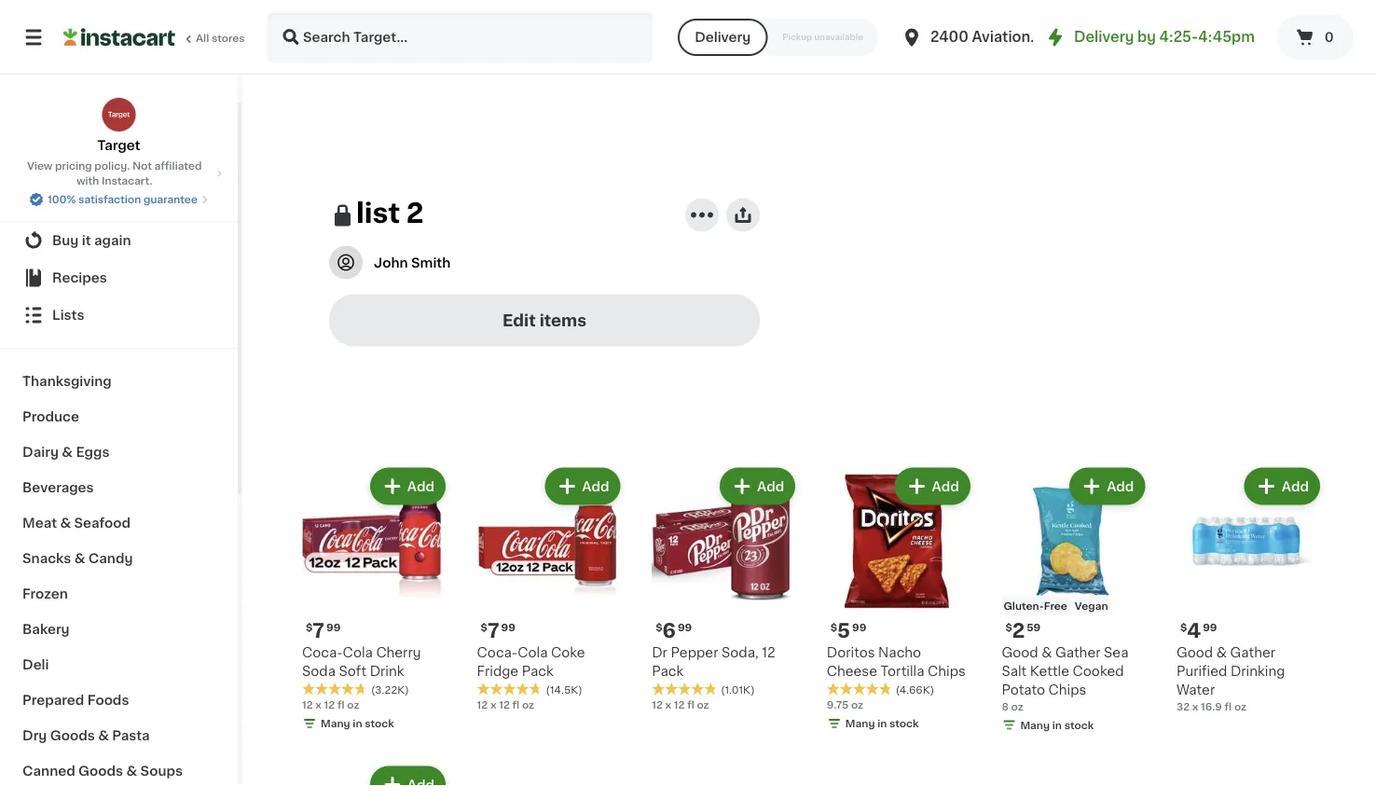 Task type: locate. For each thing, give the bounding box(es) containing it.
(1.01k)
[[721, 685, 755, 695]]

stores
[[212, 33, 245, 43]]

oz inside good & gather purified drinking water 32 x 16.9 fl oz
[[1235, 701, 1247, 712]]

1 horizontal spatial 2
[[1013, 621, 1025, 641]]

2 $ from the left
[[481, 622, 488, 632]]

purified
[[1177, 665, 1228, 678]]

many in stock down good & gather sea salt kettle cooked potato chips 8 oz
[[1021, 720, 1094, 730]]

many down "potato"
[[1021, 720, 1050, 730]]

7 up soda
[[313, 621, 325, 641]]

shop
[[52, 197, 87, 210]]

2 gather from the left
[[1231, 646, 1276, 659]]

1 horizontal spatial cola
[[518, 646, 548, 659]]

0
[[1325, 31, 1335, 44]]

7
[[313, 621, 325, 641], [488, 621, 500, 641]]

product group containing 4
[[1170, 464, 1325, 751]]

recipes link
[[11, 259, 227, 297]]

$ for coca-cola cherry soda soft drink
[[306, 622, 313, 632]]

x down soda
[[316, 700, 322, 710]]

0 vertical spatial 2
[[407, 199, 424, 226]]

coca-
[[302, 646, 343, 659], [477, 646, 518, 659]]

aviation
[[972, 30, 1031, 44]]

delivery inside button
[[695, 31, 751, 44]]

0 horizontal spatial stock
[[365, 719, 394, 729]]

Search field
[[269, 13, 652, 62]]

gluten-free vegan
[[1004, 601, 1109, 611]]

product group containing 5
[[820, 464, 975, 751]]

$ inside $ 6 99
[[656, 622, 663, 632]]

oz right 9.75
[[852, 700, 864, 710]]

many for 5
[[846, 719, 875, 729]]

2 12 x 12 fl oz from the left
[[477, 700, 535, 710]]

john
[[374, 256, 408, 269]]

dr down 6
[[652, 646, 668, 659]]

fl for dr pepper soda, 12 pack
[[688, 700, 695, 710]]

instacart logo image
[[63, 26, 175, 49]]

coca- inside coca-cola coke fridge pack
[[477, 646, 518, 659]]

1 vertical spatial goods
[[78, 765, 123, 778]]

cola
[[343, 646, 373, 659], [518, 646, 548, 659]]

cheese
[[827, 665, 878, 678]]

99 inside $ 5 99
[[853, 622, 867, 632]]

pack inside dr pepper soda, 12 pack
[[652, 665, 684, 678]]

1 horizontal spatial good
[[1177, 646, 1214, 659]]

drinking
[[1231, 665, 1286, 678]]

0 horizontal spatial many
[[321, 719, 350, 729]]

0 vertical spatial goods
[[50, 729, 95, 743]]

many in stock down 9.75 oz
[[846, 719, 919, 729]]

0 horizontal spatial dr
[[652, 646, 668, 659]]

good
[[1002, 646, 1039, 659], [1177, 646, 1214, 659]]

2 for $
[[1013, 621, 1025, 641]]

good inside good & gather purified drinking water 32 x 16.9 fl oz
[[1177, 646, 1214, 659]]

stock down (3.22k)
[[365, 719, 394, 729]]

in down good & gather sea salt kettle cooked potato chips 8 oz
[[1053, 720, 1062, 730]]

99 up coca-cola cherry soda soft drink
[[326, 622, 341, 632]]

3 add from the left
[[757, 480, 785, 493]]

add
[[407, 480, 435, 493], [582, 480, 610, 493], [757, 480, 785, 493], [932, 480, 960, 493], [1107, 480, 1135, 493], [1282, 480, 1310, 493]]

1 pack from the left
[[522, 665, 554, 678]]

many in stock for 5
[[846, 719, 919, 729]]

$ up soda
[[306, 622, 313, 632]]

0 horizontal spatial in
[[353, 719, 362, 729]]

99 inside $ 6 99
[[678, 622, 692, 632]]

coca-cola coke fridge pack
[[477, 646, 585, 678]]

good up purified
[[1177, 646, 1214, 659]]

12 x 12 fl oz for coca-cola cherry soda soft drink
[[302, 700, 360, 710]]

oz
[[347, 700, 360, 710], [522, 700, 535, 710], [697, 700, 710, 710], [852, 700, 864, 710], [1012, 701, 1024, 712], [1235, 701, 1247, 712]]

delivery
[[1075, 30, 1135, 44], [695, 31, 751, 44]]

1 $ from the left
[[306, 622, 313, 632]]

3 add button from the left
[[722, 470, 794, 503]]

1 horizontal spatial dr
[[1034, 30, 1052, 44]]

5 add from the left
[[1107, 480, 1135, 493]]

stock down good & gather sea salt kettle cooked potato chips 8 oz
[[1065, 720, 1094, 730]]

0 horizontal spatial 2
[[407, 199, 424, 226]]

$ 5 99
[[831, 621, 867, 641]]

goods for canned
[[78, 765, 123, 778]]

& right meat
[[60, 517, 71, 530]]

beverages link
[[11, 470, 227, 506]]

coca-cola cherry soda soft drink
[[302, 646, 421, 678]]

0 vertical spatial chips
[[928, 665, 966, 678]]

& up kettle
[[1042, 646, 1053, 659]]

1 horizontal spatial many
[[846, 719, 875, 729]]

1 vertical spatial chips
[[1049, 683, 1087, 696]]

100%
[[48, 194, 76, 205]]

pack for 6
[[652, 665, 684, 678]]

9.75
[[827, 700, 849, 710]]

0 horizontal spatial good
[[1002, 646, 1039, 659]]

lists link
[[11, 297, 227, 334]]

snacks
[[22, 552, 71, 565]]

x down pepper
[[666, 700, 672, 710]]

dr
[[1034, 30, 1052, 44], [652, 646, 668, 659]]

2 good from the left
[[1177, 646, 1214, 659]]

99 right 4
[[1204, 622, 1218, 632]]

in down tortilla
[[878, 719, 887, 729]]

cola up soft
[[343, 646, 373, 659]]

0 horizontal spatial delivery
[[695, 31, 751, 44]]

pack down pepper
[[652, 665, 684, 678]]

$ up dr pepper soda, 12 pack
[[656, 622, 663, 632]]

2 inside the product group
[[1013, 621, 1025, 641]]

1 12 x 12 fl oz from the left
[[302, 700, 360, 710]]

1 gather from the left
[[1056, 646, 1101, 659]]

canned goods & soups link
[[11, 754, 227, 786]]

1 vertical spatial 2
[[1013, 621, 1025, 641]]

& left candy
[[74, 552, 85, 565]]

1 horizontal spatial many in stock
[[846, 719, 919, 729]]

pack up (14.5k)
[[522, 665, 554, 678]]

dr inside dr pepper soda, 12 pack
[[652, 646, 668, 659]]

99 right 6
[[678, 622, 692, 632]]

1 horizontal spatial $ 7 99
[[481, 621, 516, 641]]

dr inside popup button
[[1034, 30, 1052, 44]]

items
[[540, 312, 587, 328]]

0 horizontal spatial $ 7 99
[[306, 621, 341, 641]]

1 99 from the left
[[326, 622, 341, 632]]

1 7 from the left
[[313, 621, 325, 641]]

5 $ from the left
[[1006, 622, 1013, 632]]

2 horizontal spatial 12 x 12 fl oz
[[652, 700, 710, 710]]

coke
[[551, 646, 585, 659]]

3 12 x 12 fl oz from the left
[[652, 700, 710, 710]]

x for dr pepper soda, 12 pack
[[666, 700, 672, 710]]

1 horizontal spatial stock
[[890, 719, 919, 729]]

3 $ from the left
[[656, 622, 663, 632]]

$
[[306, 622, 313, 632], [481, 622, 488, 632], [656, 622, 663, 632], [831, 622, 838, 632], [1006, 622, 1013, 632], [1181, 622, 1188, 632]]

1 $ 7 99 from the left
[[306, 621, 341, 641]]

goods for dry
[[50, 729, 95, 743]]

1 good from the left
[[1002, 646, 1039, 659]]

add for coca-cola cherry soda soft drink
[[407, 480, 435, 493]]

fridge
[[477, 665, 519, 678]]

1 add button from the left
[[372, 470, 444, 503]]

2 pack from the left
[[652, 665, 684, 678]]

& for good & gather sea salt kettle cooked potato chips 8 oz
[[1042, 646, 1053, 659]]

$ 6 99
[[656, 621, 692, 641]]

$ up purified
[[1181, 622, 1188, 632]]

1 cola from the left
[[343, 646, 373, 659]]

many in stock
[[321, 719, 394, 729], [846, 719, 919, 729], [1021, 720, 1094, 730]]

2 for list
[[407, 199, 424, 226]]

meat
[[22, 517, 57, 530]]

1 horizontal spatial pack
[[652, 665, 684, 678]]

in
[[353, 719, 362, 729], [878, 719, 887, 729], [1053, 720, 1062, 730]]

4 99 from the left
[[853, 622, 867, 632]]

&
[[62, 446, 73, 459], [60, 517, 71, 530], [74, 552, 85, 565], [1042, 646, 1053, 659], [1217, 646, 1228, 659], [98, 729, 109, 743], [126, 765, 137, 778]]

2 add from the left
[[582, 480, 610, 493]]

gather inside good & gather sea salt kettle cooked potato chips 8 oz
[[1056, 646, 1101, 659]]

& left eggs
[[62, 446, 73, 459]]

2 7 from the left
[[488, 621, 500, 641]]

12 x 12 fl oz for coca-cola coke fridge pack
[[477, 700, 535, 710]]

12 x 12 fl oz for dr pepper soda, 12 pack
[[652, 700, 710, 710]]

1 horizontal spatial delivery
[[1075, 30, 1135, 44]]

12 x 12 fl oz down soda
[[302, 700, 360, 710]]

salt
[[1002, 665, 1027, 678]]

1 add from the left
[[407, 480, 435, 493]]

fl for coca-cola cherry soda soft drink
[[338, 700, 345, 710]]

3 99 from the left
[[678, 622, 692, 632]]

many down soda
[[321, 719, 350, 729]]

2
[[407, 199, 424, 226], [1013, 621, 1025, 641]]

stock down (4.66k)
[[890, 719, 919, 729]]

x right 32
[[1193, 701, 1199, 712]]

2 right list
[[407, 199, 424, 226]]

12 x 12 fl oz down pepper
[[652, 700, 710, 710]]

add button for coca-cola coke fridge pack
[[547, 470, 619, 503]]

oz right 8
[[1012, 701, 1024, 712]]

good inside good & gather sea salt kettle cooked potato chips 8 oz
[[1002, 646, 1039, 659]]

affiliated
[[155, 161, 202, 171]]

cola left coke
[[518, 646, 548, 659]]

7 up fridge in the bottom of the page
[[488, 621, 500, 641]]

coca- inside coca-cola cherry soda soft drink
[[302, 646, 343, 659]]

& for meat & seafood
[[60, 517, 71, 530]]

0 horizontal spatial cola
[[343, 646, 373, 659]]

many in stock for 7
[[321, 719, 394, 729]]

good up the salt
[[1002, 646, 1039, 659]]

0 horizontal spatial coca-
[[302, 646, 343, 659]]

pepper
[[671, 646, 719, 659]]

cherry
[[376, 646, 421, 659]]

2 horizontal spatial many in stock
[[1021, 720, 1094, 730]]

4 add from the left
[[932, 480, 960, 493]]

doritos nacho cheese tortilla chips
[[827, 646, 966, 678]]

2 coca- from the left
[[477, 646, 518, 659]]

1 horizontal spatial gather
[[1231, 646, 1276, 659]]

2 99 from the left
[[501, 622, 516, 632]]

2 cola from the left
[[518, 646, 548, 659]]

add button for doritos nacho cheese tortilla chips
[[897, 470, 969, 503]]

$ up fridge in the bottom of the page
[[481, 622, 488, 632]]

7 for coca-cola coke fridge pack
[[488, 621, 500, 641]]

many down 9.75 oz
[[846, 719, 875, 729]]

$ up doritos
[[831, 622, 838, 632]]

1 coca- from the left
[[302, 646, 343, 659]]

fl right the 16.9
[[1225, 701, 1232, 712]]

goods down dry goods & pasta
[[78, 765, 123, 778]]

100% satisfaction guarantee
[[48, 194, 198, 205]]

& up purified
[[1217, 646, 1228, 659]]

cola inside coca-cola coke fridge pack
[[518, 646, 548, 659]]

2 horizontal spatial stock
[[1065, 720, 1094, 730]]

in down soft
[[353, 719, 362, 729]]

many in stock down (3.22k)
[[321, 719, 394, 729]]

fl down dr pepper soda, 12 pack
[[688, 700, 695, 710]]

0 horizontal spatial 7
[[313, 621, 325, 641]]

cola inside coca-cola cherry soda soft drink
[[343, 646, 373, 659]]

thanksgiving
[[22, 375, 112, 388]]

dr right aviation on the right of the page
[[1034, 30, 1052, 44]]

99 for coca-cola cherry soda soft drink
[[326, 622, 341, 632]]

in for 5
[[878, 719, 887, 729]]

product group
[[295, 464, 450, 751], [470, 464, 625, 751], [645, 464, 800, 751], [820, 464, 975, 751], [995, 464, 1150, 751], [1170, 464, 1325, 751], [295, 763, 450, 786]]

buy it again
[[52, 234, 131, 247]]

99 up coca-cola coke fridge pack
[[501, 622, 516, 632]]

all stores link
[[63, 11, 246, 63]]

4 $ from the left
[[831, 622, 838, 632]]

gather up cooked
[[1056, 646, 1101, 659]]

100% satisfaction guarantee button
[[29, 188, 209, 207]]

john smith
[[374, 256, 451, 269]]

coca- up soda
[[302, 646, 343, 659]]

nacho
[[879, 646, 922, 659]]

gather for sea
[[1056, 646, 1101, 659]]

target logo image
[[101, 97, 137, 132]]

0 horizontal spatial 12 x 12 fl oz
[[302, 700, 360, 710]]

99 right 5
[[853, 622, 867, 632]]

1 vertical spatial dr
[[652, 646, 668, 659]]

chips inside doritos nacho cheese tortilla chips
[[928, 665, 966, 678]]

good for kettle
[[1002, 646, 1039, 659]]

& for dairy & eggs
[[62, 446, 73, 459]]

soft
[[339, 665, 367, 678]]

gather inside good & gather purified drinking water 32 x 16.9 fl oz
[[1231, 646, 1276, 659]]

2 horizontal spatial in
[[1053, 720, 1062, 730]]

gather up drinking at the right bottom
[[1231, 646, 1276, 659]]

chips up (4.66k)
[[928, 665, 966, 678]]

coca- for soda
[[302, 646, 343, 659]]

x down fridge in the bottom of the page
[[491, 700, 497, 710]]

pack inside coca-cola coke fridge pack
[[522, 665, 554, 678]]

chips down kettle
[[1049, 683, 1087, 696]]

soups
[[140, 765, 183, 778]]

None search field
[[267, 11, 654, 63]]

view
[[27, 161, 52, 171]]

oz inside good & gather sea salt kettle cooked potato chips 8 oz
[[1012, 701, 1024, 712]]

pack
[[522, 665, 554, 678], [652, 665, 684, 678]]

0 vertical spatial dr
[[1034, 30, 1052, 44]]

1 horizontal spatial 12 x 12 fl oz
[[477, 700, 535, 710]]

foods
[[87, 694, 129, 707]]

gather
[[1056, 646, 1101, 659], [1231, 646, 1276, 659]]

1 horizontal spatial in
[[878, 719, 887, 729]]

★★★★★
[[302, 683, 368, 696], [302, 683, 368, 696], [477, 683, 543, 696], [477, 683, 543, 696], [652, 683, 718, 696], [652, 683, 718, 696], [827, 683, 893, 696], [827, 683, 893, 696]]

1 horizontal spatial chips
[[1049, 683, 1087, 696]]

$ 7 99 up soda
[[306, 621, 341, 641]]

& inside good & gather sea salt kettle cooked potato chips 8 oz
[[1042, 646, 1053, 659]]

eggs
[[76, 446, 110, 459]]

fl down fridge in the bottom of the page
[[513, 700, 520, 710]]

0 horizontal spatial pack
[[522, 665, 554, 678]]

2 left 59
[[1013, 621, 1025, 641]]

5 add button from the left
[[1072, 470, 1144, 503]]

$ left 59
[[1006, 622, 1013, 632]]

fl down soft
[[338, 700, 345, 710]]

12
[[762, 646, 776, 659], [302, 700, 313, 710], [324, 700, 335, 710], [477, 700, 488, 710], [499, 700, 510, 710], [652, 700, 663, 710], [674, 700, 685, 710]]

goods down prepared foods
[[50, 729, 95, 743]]

$ inside $ 5 99
[[831, 622, 838, 632]]

1 horizontal spatial coca-
[[477, 646, 518, 659]]

1 horizontal spatial 7
[[488, 621, 500, 641]]

& inside good & gather purified drinking water 32 x 16.9 fl oz
[[1217, 646, 1228, 659]]

0 horizontal spatial many in stock
[[321, 719, 394, 729]]

fl
[[338, 700, 345, 710], [513, 700, 520, 710], [688, 700, 695, 710], [1225, 701, 1232, 712]]

12 x 12 fl oz down fridge in the bottom of the page
[[477, 700, 535, 710]]

2 add button from the left
[[547, 470, 619, 503]]

oz right the 16.9
[[1235, 701, 1247, 712]]

$ 7 99 up fridge in the bottom of the page
[[481, 621, 516, 641]]

6 $ from the left
[[1181, 622, 1188, 632]]

coca- up fridge in the bottom of the page
[[477, 646, 518, 659]]

0 horizontal spatial gather
[[1056, 646, 1101, 659]]

0 horizontal spatial chips
[[928, 665, 966, 678]]

5 99 from the left
[[1204, 622, 1218, 632]]

2 $ 7 99 from the left
[[481, 621, 516, 641]]

4 add button from the left
[[897, 470, 969, 503]]



Task type: describe. For each thing, give the bounding box(es) containing it.
tortilla
[[881, 665, 925, 678]]

pricing
[[55, 161, 92, 171]]

$ inside $ 2 59
[[1006, 622, 1013, 632]]

product group containing 2
[[995, 464, 1150, 751]]

4:45pm
[[1199, 30, 1256, 44]]

list 2
[[356, 199, 424, 226]]

12 inside dr pepper soda, 12 pack
[[762, 646, 776, 659]]

$ for doritos nacho cheese tortilla chips
[[831, 622, 838, 632]]

in for 7
[[353, 719, 362, 729]]

water
[[1177, 683, 1216, 696]]

(14.5k)
[[546, 685, 583, 695]]

by
[[1138, 30, 1157, 44]]

oz down soft
[[347, 700, 360, 710]]

prepared foods
[[22, 694, 129, 707]]

7 for coca-cola cherry soda soft drink
[[313, 621, 325, 641]]

dry goods & pasta
[[22, 729, 150, 743]]

beverages
[[22, 481, 94, 494]]

6 add from the left
[[1282, 480, 1310, 493]]

canned goods & soups
[[22, 765, 183, 778]]

gather for purified
[[1231, 646, 1276, 659]]

soda,
[[722, 646, 759, 659]]

frozen link
[[11, 576, 227, 612]]

$ 7 99 for coca-cola cherry soda soft drink
[[306, 621, 341, 641]]

pasta
[[112, 729, 150, 743]]

$ 7 99 for coca-cola coke fridge pack
[[481, 621, 516, 641]]

2400 aviation dr
[[931, 30, 1052, 44]]

delivery button
[[678, 19, 768, 56]]

policy.
[[94, 161, 130, 171]]

service type group
[[678, 19, 879, 56]]

edit items
[[503, 312, 587, 328]]

x inside good & gather purified drinking water 32 x 16.9 fl oz
[[1193, 701, 1199, 712]]

again
[[94, 234, 131, 247]]

produce
[[22, 410, 79, 423]]

not
[[133, 161, 152, 171]]

6 add button from the left
[[1247, 470, 1319, 503]]

add for dr pepper soda, 12 pack
[[757, 480, 785, 493]]

stock for 5
[[890, 719, 919, 729]]

target
[[97, 139, 140, 152]]

bakery link
[[11, 612, 227, 647]]

99 for coca-cola coke fridge pack
[[501, 622, 516, 632]]

(3.22k)
[[371, 685, 409, 695]]

lists
[[52, 309, 84, 322]]

smith
[[411, 256, 451, 269]]

0 button
[[1278, 15, 1354, 60]]

product group containing 6
[[645, 464, 800, 751]]

guarantee
[[144, 194, 198, 205]]

meat & seafood link
[[11, 506, 227, 541]]

8
[[1002, 701, 1009, 712]]

2 horizontal spatial many
[[1021, 720, 1050, 730]]

candy
[[88, 552, 133, 565]]

good for water
[[1177, 646, 1214, 659]]

add button for dr pepper soda, 12 pack
[[722, 470, 794, 503]]

seafood
[[74, 517, 131, 530]]

& left pasta
[[98, 729, 109, 743]]

all
[[196, 33, 209, 43]]

good & gather purified drinking water 32 x 16.9 fl oz
[[1177, 646, 1286, 712]]

4:25-
[[1160, 30, 1199, 44]]

delivery by 4:25-4:45pm
[[1075, 30, 1256, 44]]

deli
[[22, 659, 49, 672]]

2400 aviation dr button
[[901, 11, 1052, 63]]

fl inside good & gather purified drinking water 32 x 16.9 fl oz
[[1225, 701, 1232, 712]]

$ 2 59
[[1006, 621, 1041, 641]]

cola for pack
[[518, 646, 548, 659]]

prepared
[[22, 694, 84, 707]]

edit
[[503, 312, 536, 328]]

oz down coca-cola coke fridge pack
[[522, 700, 535, 710]]

recipes
[[52, 271, 107, 285]]

(4.66k)
[[896, 685, 935, 695]]

snacks & candy link
[[11, 541, 227, 576]]

delivery by 4:25-4:45pm link
[[1045, 26, 1256, 49]]

view pricing policy. not affiliated with instacart.
[[27, 161, 202, 186]]

dry goods & pasta link
[[11, 718, 227, 754]]

pack for 7
[[522, 665, 554, 678]]

59
[[1027, 622, 1041, 632]]

satisfaction
[[78, 194, 141, 205]]

prepared foods link
[[11, 683, 227, 718]]

it
[[82, 234, 91, 247]]

dairy
[[22, 446, 59, 459]]

target link
[[97, 97, 140, 155]]

stock for 7
[[365, 719, 394, 729]]

oz down dr pepper soda, 12 pack
[[697, 700, 710, 710]]

chips inside good & gather sea salt kettle cooked potato chips 8 oz
[[1049, 683, 1087, 696]]

buy
[[52, 234, 79, 247]]

buy it again link
[[11, 222, 227, 259]]

99 for doritos nacho cheese tortilla chips
[[853, 622, 867, 632]]

delivery for delivery
[[695, 31, 751, 44]]

& for good & gather purified drinking water 32 x 16.9 fl oz
[[1217, 646, 1228, 659]]

add for doritos nacho cheese tortilla chips
[[932, 480, 960, 493]]

coca- for fridge
[[477, 646, 518, 659]]

$ inside $ 4 99
[[1181, 622, 1188, 632]]

doritos
[[827, 646, 876, 659]]

instacart.
[[102, 176, 153, 186]]

99 for dr pepper soda, 12 pack
[[678, 622, 692, 632]]

x for coca-cola coke fridge pack
[[491, 700, 497, 710]]

with
[[77, 176, 99, 186]]

free
[[1044, 601, 1068, 611]]

$ for dr pepper soda, 12 pack
[[656, 622, 663, 632]]

cola for soft
[[343, 646, 373, 659]]

canned
[[22, 765, 75, 778]]

kettle
[[1031, 665, 1070, 678]]

soda
[[302, 665, 336, 678]]

delivery for delivery by 4:25-4:45pm
[[1075, 30, 1135, 44]]

produce link
[[11, 399, 227, 435]]

add for coca-cola coke fridge pack
[[582, 480, 610, 493]]

all stores
[[196, 33, 245, 43]]

cooked
[[1073, 665, 1125, 678]]

fl for coca-cola coke fridge pack
[[513, 700, 520, 710]]

dry
[[22, 729, 47, 743]]

list
[[356, 199, 400, 226]]

many for 7
[[321, 719, 350, 729]]

x for coca-cola cherry soda soft drink
[[316, 700, 322, 710]]

32
[[1177, 701, 1190, 712]]

2400
[[931, 30, 969, 44]]

& left "soups"
[[126, 765, 137, 778]]

good & gather sea salt kettle cooked potato chips 8 oz
[[1002, 646, 1129, 712]]

4
[[1188, 621, 1202, 641]]

& for snacks & candy
[[74, 552, 85, 565]]

snacks & candy
[[22, 552, 133, 565]]

99 inside $ 4 99
[[1204, 622, 1218, 632]]

drink
[[370, 665, 404, 678]]

edit items button
[[329, 294, 760, 346]]

deli link
[[11, 647, 227, 683]]

16.9
[[1202, 701, 1223, 712]]

$ for coca-cola coke fridge pack
[[481, 622, 488, 632]]

meat & seafood
[[22, 517, 131, 530]]

add button for coca-cola cherry soda soft drink
[[372, 470, 444, 503]]



Task type: vqa. For each thing, say whether or not it's contained in the screenshot.
Soda
yes



